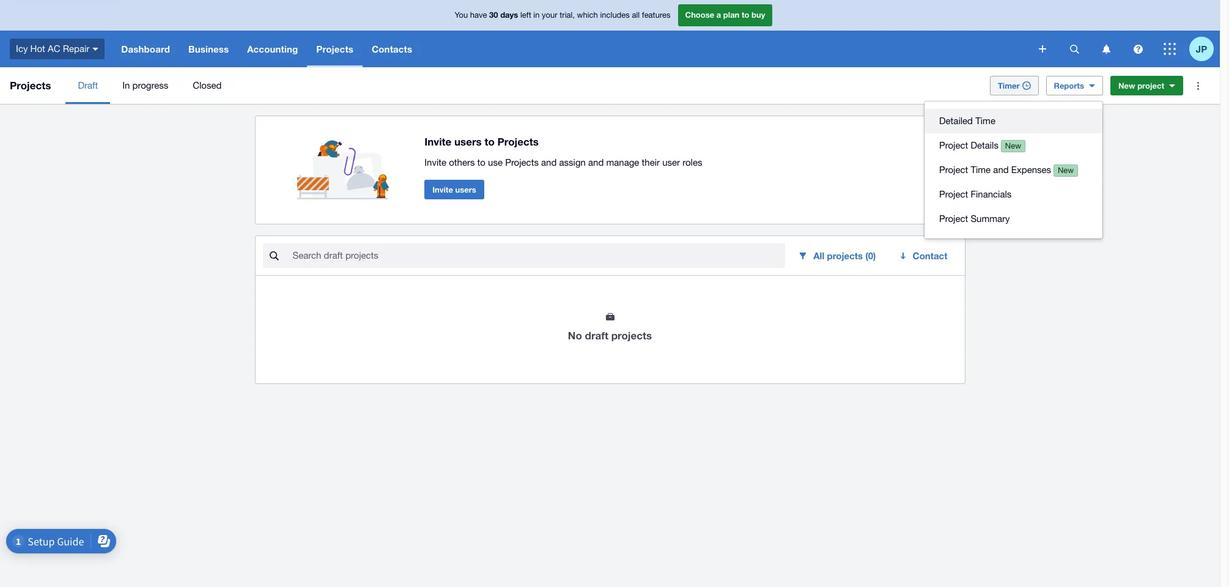 Task type: describe. For each thing, give the bounding box(es) containing it.
features
[[642, 11, 671, 20]]

invite for invite others to use projects and assign and manage their user roles
[[425, 157, 447, 167]]

projects inside popup button
[[828, 250, 863, 261]]

navigation inside banner
[[112, 31, 1031, 67]]

1 horizontal spatial and
[[589, 157, 604, 167]]

projects down the hot
[[10, 79, 51, 92]]

Search draft projects search field
[[292, 244, 786, 267]]

contact
[[913, 250, 948, 261]]

choose
[[686, 10, 715, 20]]

reports button
[[1047, 76, 1104, 95]]

new for details
[[1006, 141, 1022, 151]]

project for project details
[[940, 140, 969, 151]]

others
[[449, 157, 475, 167]]

buy
[[752, 10, 766, 20]]

accounting button
[[238, 31, 307, 67]]

icy hot ac repair button
[[0, 31, 112, 67]]

expenses
[[1012, 165, 1052, 175]]

user
[[663, 157, 680, 167]]

hot
[[30, 43, 45, 54]]

choose a plan to buy
[[686, 10, 766, 20]]

project time and expenses
[[940, 165, 1052, 175]]

0 horizontal spatial and
[[542, 157, 557, 167]]

projects up use
[[498, 135, 539, 148]]

to for projects
[[485, 135, 495, 148]]

draft
[[78, 80, 98, 91]]

to inside banner
[[742, 10, 750, 20]]

detailed time link
[[925, 109, 1103, 133]]

new inside popup button
[[1119, 81, 1136, 91]]

users for invite users to projects
[[455, 135, 482, 148]]

trial,
[[560, 11, 575, 20]]

use
[[488, 157, 503, 167]]

all
[[632, 11, 640, 20]]

your
[[542, 11, 558, 20]]

(0)
[[866, 250, 877, 261]]

projects inside dropdown button
[[317, 43, 354, 54]]

project for project summary
[[940, 214, 969, 224]]

in progress
[[122, 80, 168, 91]]

contact button
[[891, 244, 958, 268]]

no
[[568, 329, 582, 342]]

svg image inside icy hot ac repair popup button
[[93, 48, 99, 51]]

invite for invite users to projects
[[425, 135, 452, 148]]

no draft projects
[[568, 329, 652, 342]]

dashboard link
[[112, 31, 179, 67]]

time for project
[[971, 165, 991, 175]]

all
[[814, 250, 825, 261]]

contacts button
[[363, 31, 422, 67]]

time for detailed
[[976, 116, 996, 126]]

new project button
[[1111, 76, 1184, 95]]

project financials
[[940, 189, 1012, 199]]

project financials link
[[925, 182, 1103, 207]]

users for invite users
[[456, 185, 476, 194]]

roles
[[683, 157, 703, 167]]

financials
[[971, 189, 1012, 199]]



Task type: locate. For each thing, give the bounding box(es) containing it.
includes
[[600, 11, 630, 20]]

project down project financials
[[940, 214, 969, 224]]

to up use
[[485, 135, 495, 148]]

all projects (0)
[[814, 250, 877, 261]]

timer
[[999, 81, 1020, 91]]

and
[[542, 157, 557, 167], [589, 157, 604, 167], [994, 165, 1009, 175]]

days
[[501, 10, 518, 20]]

project down "project details"
[[940, 165, 969, 175]]

1 vertical spatial time
[[971, 165, 991, 175]]

and left the assign
[[542, 157, 557, 167]]

time
[[976, 116, 996, 126], [971, 165, 991, 175]]

contacts
[[372, 43, 413, 54]]

invite for invite users
[[433, 185, 453, 194]]

2 vertical spatial invite
[[433, 185, 453, 194]]

project up project summary
[[940, 189, 969, 199]]

to
[[742, 10, 750, 20], [485, 135, 495, 148], [478, 157, 486, 167]]

invite others to use projects and assign and manage their user roles
[[425, 157, 703, 167]]

and up financials
[[994, 165, 1009, 175]]

and inside list box
[[994, 165, 1009, 175]]

projects right use
[[506, 157, 539, 167]]

3 project from the top
[[940, 189, 969, 199]]

left
[[521, 11, 532, 20]]

new right expenses
[[1059, 166, 1075, 175]]

projects right draft
[[612, 329, 652, 342]]

closed
[[193, 80, 222, 91]]

users inside "link"
[[456, 185, 476, 194]]

icy
[[16, 43, 28, 54]]

project for project financials
[[940, 189, 969, 199]]

in
[[534, 11, 540, 20]]

invite users to projects
[[425, 135, 539, 148]]

draft
[[585, 329, 609, 342]]

all projects (0) button
[[791, 244, 886, 268]]

to left use
[[478, 157, 486, 167]]

navigation containing dashboard
[[112, 31, 1031, 67]]

to for use
[[478, 157, 486, 167]]

time down details
[[971, 165, 991, 175]]

project down detailed
[[940, 140, 969, 151]]

project summary
[[940, 214, 1011, 224]]

business button
[[179, 31, 238, 67]]

new left project
[[1119, 81, 1136, 91]]

reports
[[1055, 81, 1085, 91]]

manage
[[607, 157, 640, 167]]

1 vertical spatial projects
[[612, 329, 652, 342]]

projects
[[828, 250, 863, 261], [612, 329, 652, 342]]

you have 30 days left in your trial, which includes all features
[[455, 10, 671, 20]]

jp
[[1197, 43, 1208, 54]]

a
[[717, 10, 722, 20]]

0 vertical spatial new
[[1119, 81, 1136, 91]]

4 project from the top
[[940, 214, 969, 224]]

you
[[455, 11, 468, 20]]

repair
[[63, 43, 90, 54]]

accounting
[[247, 43, 298, 54]]

svg image
[[1164, 43, 1177, 55], [1070, 44, 1080, 54], [1103, 44, 1111, 54], [1134, 44, 1143, 54], [1040, 45, 1047, 53], [93, 48, 99, 51]]

to left buy
[[742, 10, 750, 20]]

invite down others
[[433, 185, 453, 194]]

new for time
[[1059, 166, 1075, 175]]

banner containing jp
[[0, 0, 1221, 67]]

summary
[[971, 214, 1011, 224]]

invite
[[425, 135, 452, 148], [425, 157, 447, 167], [433, 185, 453, 194]]

more options image
[[1186, 73, 1211, 98]]

group
[[925, 102, 1103, 239]]

new
[[1119, 81, 1136, 91], [1006, 141, 1022, 151], [1059, 166, 1075, 175]]

invite users link
[[425, 180, 484, 199]]

draft link
[[66, 67, 110, 104]]

new project
[[1119, 81, 1165, 91]]

1 vertical spatial users
[[456, 185, 476, 194]]

invite inside "link"
[[433, 185, 453, 194]]

list box
[[925, 102, 1103, 239]]

2 horizontal spatial new
[[1119, 81, 1136, 91]]

projects left contacts
[[317, 43, 354, 54]]

which
[[577, 11, 598, 20]]

assign
[[560, 157, 586, 167]]

projects left (0)
[[828, 250, 863, 261]]

ac
[[48, 43, 60, 54]]

group containing detailed time
[[925, 102, 1103, 239]]

invite left others
[[425, 157, 447, 167]]

projects button
[[307, 31, 363, 67]]

2 vertical spatial to
[[478, 157, 486, 167]]

in progress link
[[110, 67, 181, 104]]

project for project time and expenses
[[940, 165, 969, 175]]

1 horizontal spatial projects
[[828, 250, 863, 261]]

users
[[455, 135, 482, 148], [456, 185, 476, 194]]

project
[[940, 140, 969, 151], [940, 165, 969, 175], [940, 189, 969, 199], [940, 214, 969, 224]]

0 vertical spatial time
[[976, 116, 996, 126]]

invite up others
[[425, 135, 452, 148]]

business
[[188, 43, 229, 54]]

banner
[[0, 0, 1221, 67]]

0 horizontal spatial new
[[1006, 141, 1022, 151]]

list box containing detailed time
[[925, 102, 1103, 239]]

projects
[[317, 43, 354, 54], [10, 79, 51, 92], [498, 135, 539, 148], [506, 157, 539, 167]]

and right the assign
[[589, 157, 604, 167]]

progress
[[133, 80, 168, 91]]

1 vertical spatial to
[[485, 135, 495, 148]]

in
[[122, 80, 130, 91]]

jp button
[[1190, 31, 1221, 67]]

detailed time
[[940, 116, 996, 126]]

detailed
[[940, 116, 973, 126]]

0 vertical spatial invite
[[425, 135, 452, 148]]

30
[[490, 10, 498, 20]]

project
[[1138, 81, 1165, 91]]

0 vertical spatial users
[[455, 135, 482, 148]]

users up others
[[455, 135, 482, 148]]

0 vertical spatial to
[[742, 10, 750, 20]]

have
[[470, 11, 487, 20]]

project summary link
[[925, 207, 1103, 231]]

new down detailed time link
[[1006, 141, 1022, 151]]

2 project from the top
[[940, 165, 969, 175]]

their
[[642, 157, 660, 167]]

1 vertical spatial invite
[[425, 157, 447, 167]]

0 horizontal spatial projects
[[612, 329, 652, 342]]

details
[[971, 140, 999, 151]]

0 vertical spatial projects
[[828, 250, 863, 261]]

time up details
[[976, 116, 996, 126]]

users down others
[[456, 185, 476, 194]]

2 horizontal spatial and
[[994, 165, 1009, 175]]

icy hot ac repair
[[16, 43, 90, 54]]

invite users
[[433, 185, 476, 194]]

1 vertical spatial new
[[1006, 141, 1022, 151]]

1 horizontal spatial new
[[1059, 166, 1075, 175]]

plan
[[724, 10, 740, 20]]

closed link
[[181, 67, 234, 104]]

project details
[[940, 140, 999, 151]]

dashboard
[[121, 43, 170, 54]]

2 vertical spatial new
[[1059, 166, 1075, 175]]

timer button
[[991, 76, 1039, 95]]

1 project from the top
[[940, 140, 969, 151]]

invite users to projects image
[[297, 126, 395, 199]]

navigation
[[112, 31, 1031, 67]]



Task type: vqa. For each thing, say whether or not it's contained in the screenshot.
Awaiting Approval (0) button
no



